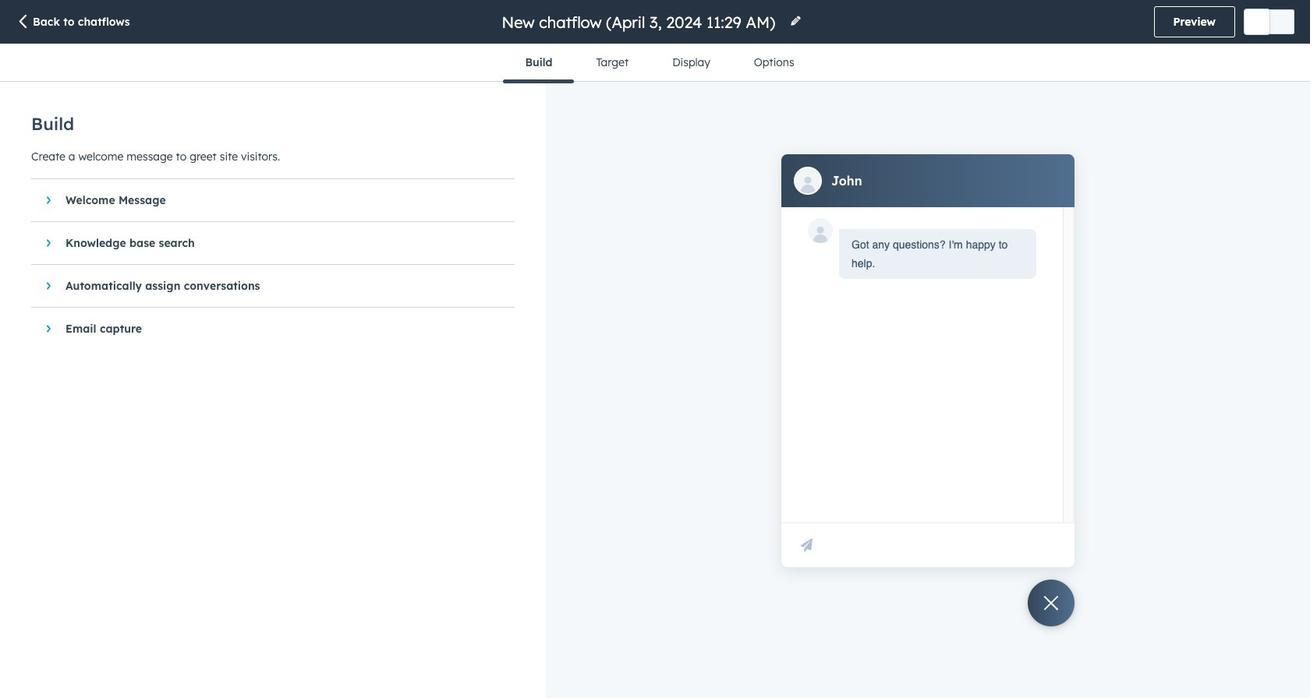 Task type: vqa. For each thing, say whether or not it's contained in the screenshot.
3
no



Task type: locate. For each thing, give the bounding box(es) containing it.
caret image
[[46, 282, 50, 291]]

caret image
[[46, 196, 50, 205], [46, 239, 50, 248], [46, 324, 50, 334]]

1 vertical spatial caret image
[[46, 239, 50, 248]]

2 vertical spatial caret image
[[46, 324, 50, 334]]

2 caret image from the top
[[46, 239, 50, 248]]

0 vertical spatial caret image
[[46, 196, 50, 205]]

agent says: got any questions? i'm happy to help. element
[[852, 235, 1024, 273]]

None field
[[500, 11, 780, 32]]

navigation
[[503, 44, 816, 83]]



Task type: describe. For each thing, give the bounding box(es) containing it.
1 caret image from the top
[[46, 196, 50, 205]]

3 caret image from the top
[[46, 324, 50, 334]]



